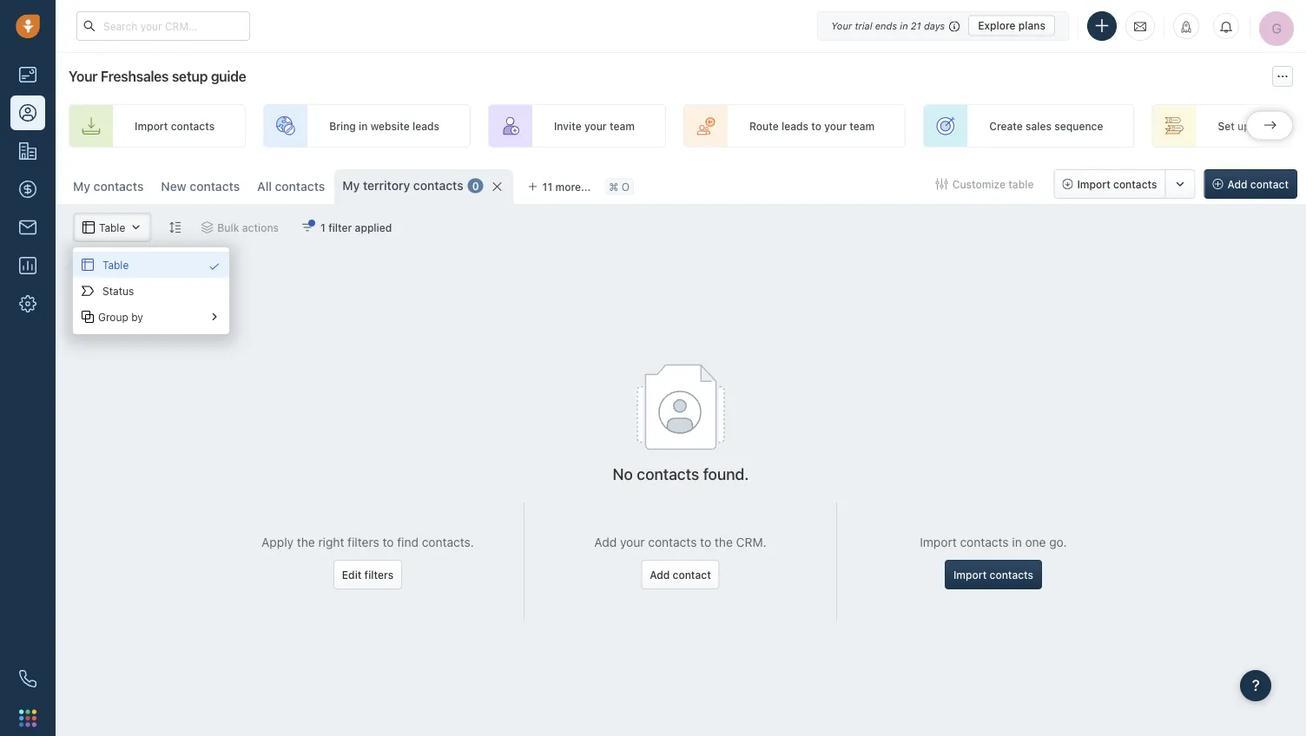 Task type: vqa. For each thing, say whether or not it's contained in the screenshot.
the container_WX8MsF4aQZ5i3RN1 "image" associated with Table
yes



Task type: describe. For each thing, give the bounding box(es) containing it.
group by menu item
[[73, 304, 229, 330]]

container_wx8msf4aqz5i3rn1 image right by
[[208, 311, 221, 323]]

explore
[[978, 20, 1016, 32]]

container_wx8msf4aqz5i3rn1 image
[[82, 285, 94, 297]]

explore plans
[[978, 20, 1046, 32]]

phone image
[[10, 662, 45, 697]]

group by
[[98, 311, 143, 323]]

explore plans link
[[969, 15, 1055, 36]]

Search your CRM... text field
[[76, 11, 250, 41]]

container_wx8msf4aqz5i3rn1 image up group by menu item
[[208, 261, 221, 273]]

table
[[102, 259, 129, 271]]



Task type: locate. For each thing, give the bounding box(es) containing it.
menu
[[73, 248, 229, 334]]

shade muted image
[[945, 19, 960, 33]]

email image
[[1134, 19, 1147, 33]]

container_wx8msf4aqz5i3rn1 image left group
[[82, 311, 94, 323]]

group
[[98, 311, 128, 323]]

menu containing table
[[73, 248, 229, 334]]

plans
[[1019, 20, 1046, 32]]

status
[[102, 285, 134, 297]]

container_wx8msf4aqz5i3rn1 image up container_wx8msf4aqz5i3rn1 image
[[82, 259, 94, 271]]

by
[[131, 311, 143, 323]]

container_wx8msf4aqz5i3rn1 image
[[82, 259, 94, 271], [208, 261, 221, 273], [82, 311, 94, 323], [208, 311, 221, 323]]

freshworks switcher image
[[19, 710, 36, 727]]



